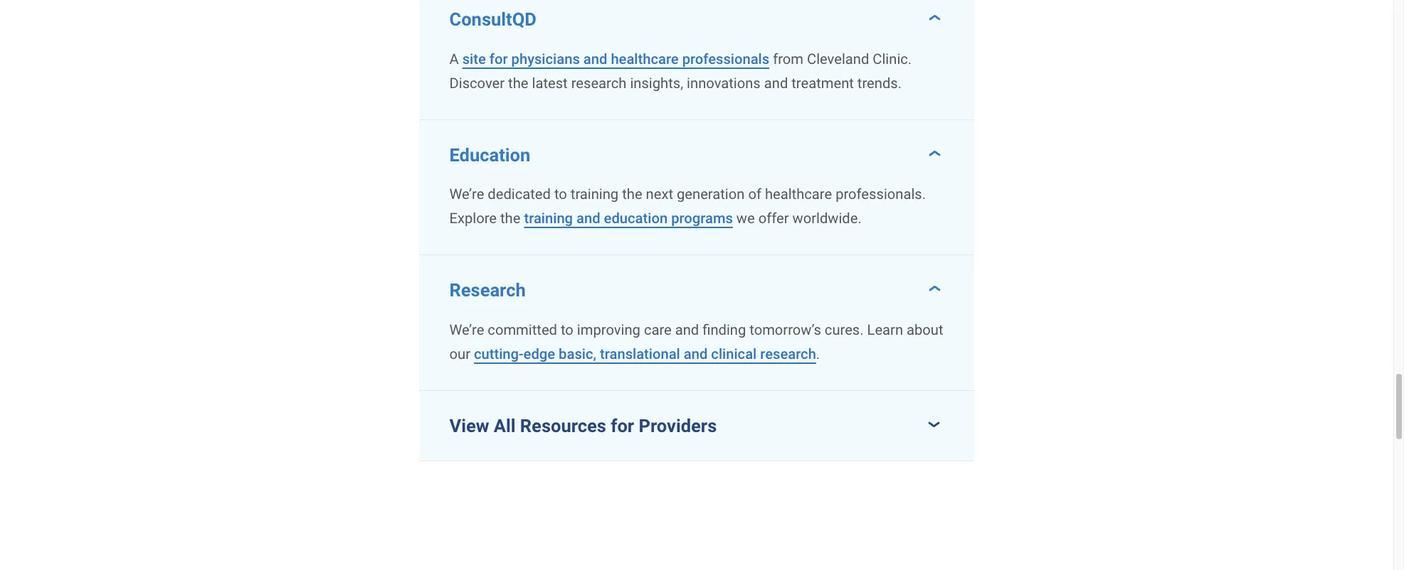 Task type: locate. For each thing, give the bounding box(es) containing it.
healthcare up offer
[[765, 186, 832, 203]]

and right care
[[675, 322, 699, 339]]

0 vertical spatial research
[[571, 74, 627, 91]]

for left providers
[[611, 416, 634, 437]]

healthcare up insights,
[[611, 50, 679, 67]]

translational
[[600, 346, 680, 363]]

about
[[907, 322, 943, 339]]

to for improving
[[561, 322, 574, 339]]

to for training
[[554, 186, 567, 203]]

1 vertical spatial the
[[622, 186, 642, 203]]

2 we're from the top
[[449, 322, 484, 339]]

and left education
[[577, 210, 600, 227]]

view all resources for providers
[[449, 416, 717, 437]]

of
[[748, 186, 762, 203]]

trends.
[[858, 74, 902, 91]]

0 vertical spatial for
[[490, 50, 508, 67]]

we're inside 'we're dedicated to training the next generation of healthcare professionals. explore the'
[[449, 186, 484, 203]]

1 vertical spatial we're
[[449, 322, 484, 339]]

training and education programs we offer worldwide.
[[524, 210, 862, 227]]

explore
[[449, 210, 497, 227]]

research down a site for physicians and healthcare professionals
[[571, 74, 627, 91]]

research down tomorrow's
[[760, 346, 816, 363]]

1 horizontal spatial healthcare
[[765, 186, 832, 203]]

.
[[816, 346, 820, 363]]

1 horizontal spatial for
[[611, 416, 634, 437]]

cures.
[[825, 322, 864, 339]]

next
[[646, 186, 673, 203]]

cutting-edge basic, translational and clinical research link
[[474, 346, 816, 363]]

we're up our
[[449, 322, 484, 339]]

1 horizontal spatial research
[[760, 346, 816, 363]]

training down dedicated
[[524, 210, 573, 227]]

programs
[[671, 210, 733, 227]]

the left latest
[[508, 74, 529, 91]]

the down dedicated
[[500, 210, 521, 227]]

we're for we're committed to improving care and finding tomorrow's cures. learn about our
[[449, 322, 484, 339]]

we're inside we're committed to improving care and finding tomorrow's cures. learn about our
[[449, 322, 484, 339]]

1 vertical spatial for
[[611, 416, 634, 437]]

0 horizontal spatial research
[[571, 74, 627, 91]]

the inside 'from cleveland clinic. discover the latest research insights, innovations and treatment trends.'
[[508, 74, 529, 91]]

research
[[449, 280, 526, 301]]

0 vertical spatial we're
[[449, 186, 484, 203]]

from cleveland clinic. discover the latest research insights, innovations and treatment trends.
[[449, 50, 912, 91]]

training up 'training and education programs' link
[[571, 186, 619, 203]]

we're up explore
[[449, 186, 484, 203]]

healthcare
[[611, 50, 679, 67], [765, 186, 832, 203]]

professionals.
[[836, 186, 926, 203]]

education
[[449, 144, 530, 165]]

a site for physicians and healthcare professionals
[[449, 50, 770, 67]]

insights,
[[630, 74, 683, 91]]

a
[[449, 50, 459, 67]]

we're dedicated to training the next generation of healthcare professionals. explore the
[[449, 186, 926, 227]]

discover
[[449, 74, 505, 91]]

site
[[462, 50, 486, 67]]

1 vertical spatial training
[[524, 210, 573, 227]]

for
[[490, 50, 508, 67], [611, 416, 634, 437]]

the for discover
[[508, 74, 529, 91]]

for right the site
[[490, 50, 508, 67]]

1 vertical spatial research
[[760, 346, 816, 363]]

training and education programs link
[[524, 210, 733, 227]]

training inside 'we're dedicated to training the next generation of healthcare professionals. explore the'
[[571, 186, 619, 203]]

1 vertical spatial to
[[561, 322, 574, 339]]

improving
[[577, 322, 641, 339]]

research inside 'from cleveland clinic. discover the latest research insights, innovations and treatment trends.'
[[571, 74, 627, 91]]

to inside 'we're dedicated to training the next generation of healthcare professionals. explore the'
[[554, 186, 567, 203]]

0 horizontal spatial for
[[490, 50, 508, 67]]

site for physicians and healthcare professionals link
[[462, 50, 770, 67]]

we
[[737, 210, 755, 227]]

1 we're from the top
[[449, 186, 484, 203]]

the for training
[[622, 186, 642, 203]]

the up education
[[622, 186, 642, 203]]

view
[[449, 416, 489, 437]]

cleveland
[[807, 50, 869, 67]]

and down from
[[764, 74, 788, 91]]

research for .
[[760, 346, 816, 363]]

tab list
[[419, 0, 974, 462]]

we're
[[449, 186, 484, 203], [449, 322, 484, 339]]

0 horizontal spatial healthcare
[[611, 50, 679, 67]]

offer
[[759, 210, 789, 227]]

to up basic,
[[561, 322, 574, 339]]

0 vertical spatial to
[[554, 186, 567, 203]]

to right dedicated
[[554, 186, 567, 203]]

0 vertical spatial the
[[508, 74, 529, 91]]

training
[[571, 186, 619, 203], [524, 210, 573, 227]]

to
[[554, 186, 567, 203], [561, 322, 574, 339]]

0 vertical spatial training
[[571, 186, 619, 203]]

the
[[508, 74, 529, 91], [622, 186, 642, 203], [500, 210, 521, 227]]

research
[[571, 74, 627, 91], [760, 346, 816, 363]]

learn
[[867, 322, 903, 339]]

1 vertical spatial healthcare
[[765, 186, 832, 203]]

and
[[584, 50, 607, 67], [764, 74, 788, 91], [577, 210, 600, 227], [675, 322, 699, 339], [684, 346, 708, 363]]

2 vertical spatial the
[[500, 210, 521, 227]]

to inside we're committed to improving care and finding tomorrow's cures. learn about our
[[561, 322, 574, 339]]



Task type: describe. For each thing, give the bounding box(es) containing it.
education
[[604, 210, 668, 227]]

professionals
[[682, 50, 770, 67]]

we're committed to improving care and finding tomorrow's cures. learn about our
[[449, 322, 943, 363]]

committed
[[488, 322, 557, 339]]

we're for we're dedicated to training the next generation of healthcare professionals. explore the
[[449, 186, 484, 203]]

and inside we're committed to improving care and finding tomorrow's cures. learn about our
[[675, 322, 699, 339]]

generation
[[677, 186, 745, 203]]

worldwide.
[[793, 210, 862, 227]]

consultqd tab
[[419, 0, 974, 35]]

and down finding
[[684, 346, 708, 363]]

cutting-
[[474, 346, 524, 363]]

edge
[[524, 346, 555, 363]]

basic,
[[559, 346, 596, 363]]

finding
[[703, 322, 746, 339]]

cutting-edge basic, translational and clinical research .
[[474, 346, 820, 363]]

tomorrow's
[[750, 322, 821, 339]]

education tab
[[419, 120, 974, 171]]

physicians
[[511, 50, 580, 67]]

view all resources for providers tab
[[419, 392, 974, 461]]

and inside 'from cleveland clinic. discover the latest research insights, innovations and treatment trends.'
[[764, 74, 788, 91]]

our
[[449, 346, 470, 363]]

dedicated
[[488, 186, 551, 203]]

clinical
[[711, 346, 757, 363]]

tab list containing consultqd
[[419, 0, 974, 462]]

research for insights,
[[571, 74, 627, 91]]

and right 'physicians'
[[584, 50, 607, 67]]

providers
[[639, 416, 717, 437]]

0 vertical spatial healthcare
[[611, 50, 679, 67]]

for inside tab
[[611, 416, 634, 437]]

latest
[[532, 74, 568, 91]]

healthcare inside 'we're dedicated to training the next generation of healthcare professionals. explore the'
[[765, 186, 832, 203]]

treatment
[[792, 74, 854, 91]]

research tab
[[419, 256, 974, 307]]

from
[[773, 50, 804, 67]]

consultqd
[[449, 8, 537, 30]]

care
[[644, 322, 672, 339]]

resources
[[520, 416, 606, 437]]

clinic.
[[873, 50, 912, 67]]

all
[[494, 416, 516, 437]]

innovations
[[687, 74, 761, 91]]



Task type: vqa. For each thing, say whether or not it's contained in the screenshot.
rightmost healthcare
yes



